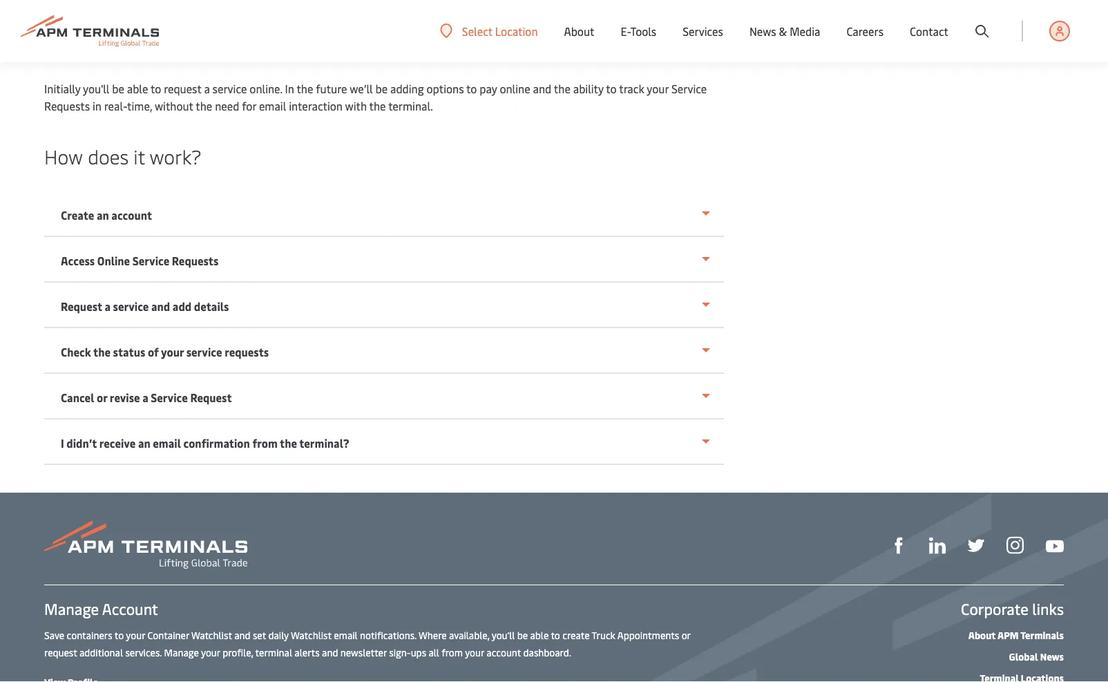 Task type: locate. For each thing, give the bounding box(es) containing it.
0 vertical spatial about
[[564, 24, 595, 39]]

services.
[[125, 645, 162, 659]]

request
[[164, 81, 201, 96], [44, 645, 77, 659]]

all
[[380, 47, 392, 62], [429, 645, 439, 659]]

0 horizontal spatial you'll
[[83, 81, 109, 96]]

0 vertical spatial you'll
[[83, 81, 109, 96]]

you'll up in on the left of page
[[83, 81, 109, 96]]

0 horizontal spatial an
[[97, 208, 109, 223]]

0 vertical spatial service
[[213, 81, 247, 96]]

online inside initially you'll be able to request a service online. in the future we'll be adding options to pay online and the ability to track your service requests in real-time, without the need for email interaction with the terminal.
[[500, 81, 530, 96]]

tools
[[631, 24, 657, 39]]

about left apm
[[969, 628, 996, 641]]

request up confirmation at the bottom of page
[[190, 390, 232, 405]]

careers
[[847, 24, 884, 39]]

all right "ups"
[[429, 645, 439, 659]]

additional
[[79, 645, 123, 659]]

0 vertical spatial an
[[97, 208, 109, 223]]

in
[[285, 81, 294, 96]]

details
[[194, 299, 229, 314]]

service right online
[[132, 253, 169, 268]]

single
[[162, 47, 192, 62]]

0 horizontal spatial request
[[44, 645, 77, 659]]

0 vertical spatial a
[[204, 81, 210, 96]]

about for about apm terminals
[[969, 628, 996, 641]]

and right 'alerts'
[[322, 645, 338, 659]]

from right confirmation at the bottom of page
[[252, 436, 278, 451]]

cancel or revise a service request
[[61, 390, 232, 405]]

select location
[[462, 23, 538, 38]]

about
[[564, 24, 595, 39], [969, 628, 996, 641]]

1 vertical spatial from
[[442, 645, 463, 659]]

1 horizontal spatial from
[[442, 645, 463, 659]]

1 horizontal spatial account
[[289, 47, 329, 62]]

requests
[[44, 98, 90, 113], [172, 253, 219, 268]]

account inside save containers to your container watchlist and set daily watchlist email notifications. where available, you'll be able to create truck appointments or request additional services. manage your profile, terminal alerts and newsletter sign-ups all from your account dashboard.
[[487, 645, 521, 659]]

the right check
[[93, 344, 111, 359]]

global
[[1009, 650, 1038, 663]]

2 horizontal spatial a
[[204, 81, 210, 96]]

news left &
[[750, 24, 776, 39]]

1 horizontal spatial able
[[530, 628, 549, 641]]

for
[[450, 24, 464, 39], [242, 98, 256, 113]]

requests down initially
[[44, 98, 90, 113]]

about apm terminals link
[[969, 628, 1064, 641]]

terminals
[[1021, 628, 1064, 641]]

to up time,
[[151, 81, 161, 96]]

1 vertical spatial for
[[242, 98, 256, 113]]

i didn't receive an email confirmation from the terminal? button
[[44, 419, 724, 465]]

instagram image
[[1007, 537, 1024, 554]]

1 vertical spatial about
[[969, 628, 996, 641]]

0 horizontal spatial online
[[394, 47, 425, 62]]

your up services.
[[126, 628, 145, 641]]

account down yourself,
[[289, 47, 329, 62]]

1 vertical spatial you'll
[[492, 628, 515, 641]]

1 vertical spatial email
[[153, 436, 181, 451]]

access online service requests button
[[44, 237, 724, 283]]

1 vertical spatial service
[[113, 299, 149, 314]]

online.
[[250, 81, 282, 96]]

access online service requests
[[61, 253, 219, 268]]

for inside initially you'll be able to request a service online. in the future we'll be adding options to pay online and the ability to track your service requests in real-time, without the need for email interaction with the terminal.
[[242, 98, 256, 113]]

location
[[495, 23, 538, 38]]

a right revise
[[142, 390, 148, 405]]

0 vertical spatial news
[[750, 24, 776, 39]]

tools
[[427, 47, 452, 62]]

0 vertical spatial request
[[164, 81, 201, 96]]

0 vertical spatial request
[[61, 299, 102, 314]]

0 vertical spatial email
[[259, 98, 286, 113]]

media
[[790, 24, 821, 39]]

1 horizontal spatial all
[[429, 645, 439, 659]]

email inside save containers to your container watchlist and set daily watchlist email notifications. where available, you'll be able to create truck appointments or request additional services. manage your profile, terminal alerts and newsletter sign-ups all from your account dashboard.
[[334, 628, 358, 641]]

service left requests
[[186, 344, 222, 359]]

1 horizontal spatial watchlist
[[291, 628, 332, 641]]

daily
[[268, 628, 289, 641]]

and inside dropdown button
[[151, 299, 170, 314]]

be up real-
[[112, 81, 124, 96]]

2 vertical spatial service
[[151, 390, 188, 405]]

1 vertical spatial or
[[682, 628, 691, 641]]

news down terminals
[[1041, 650, 1064, 663]]

your right "track"
[[647, 81, 669, 96]]

optimal
[[467, 24, 505, 39]]

requests inside initially you'll be able to request a service online. in the future we'll be adding options to pay online and the ability to track your service requests in real-time, without the need for email interaction with the terminal.
[[44, 98, 90, 113]]

1 horizontal spatial you'll
[[492, 628, 515, 641]]

appointments
[[618, 628, 679, 641]]

2 watchlist from the left
[[291, 628, 332, 641]]

able up time,
[[127, 81, 148, 96]]

shape link
[[891, 535, 907, 554]]

0 horizontal spatial about
[[564, 24, 595, 39]]

0 horizontal spatial requests
[[44, 98, 90, 113]]

the inside i didn't receive an email confirmation from the terminal? dropdown button
[[280, 436, 297, 451]]

1 horizontal spatial email
[[259, 98, 286, 113]]

news
[[750, 24, 776, 39], [1041, 650, 1064, 663]]

cancel
[[212, 24, 244, 39]]

or right appointments
[[682, 628, 691, 641]]

request down 'save'
[[44, 645, 77, 659]]

1 vertical spatial able
[[530, 628, 549, 641]]

you'll right available, on the left bottom of the page
[[492, 628, 515, 641]]

set
[[253, 628, 266, 641]]

0 vertical spatial able
[[127, 81, 148, 96]]

1 horizontal spatial for
[[450, 24, 464, 39]]

and left the ability
[[533, 81, 552, 96]]

2 horizontal spatial be
[[517, 628, 528, 641]]

0 horizontal spatial from
[[252, 436, 278, 451]]

0 horizontal spatial account
[[112, 208, 152, 223]]

1 vertical spatial all
[[429, 645, 439, 659]]

account
[[289, 47, 329, 62], [112, 208, 152, 223], [487, 645, 521, 659]]

service
[[672, 81, 707, 96], [132, 253, 169, 268], [151, 390, 188, 405]]

news & media
[[750, 24, 821, 39]]

apmt footer logo image
[[44, 520, 247, 569]]

2 vertical spatial a
[[142, 390, 148, 405]]

1 horizontal spatial manage
[[164, 645, 199, 659]]

0 vertical spatial service
[[672, 81, 707, 96]]

you'll
[[83, 81, 109, 96], [492, 628, 515, 641]]

0 vertical spatial online
[[394, 47, 425, 62]]

0 vertical spatial requests
[[44, 98, 90, 113]]

a down apmterminals.com
[[204, 81, 210, 96]]

1 vertical spatial news
[[1041, 650, 1064, 663]]

to
[[331, 47, 342, 62], [151, 81, 161, 96], [467, 81, 477, 96], [606, 81, 617, 96], [115, 628, 124, 641], [551, 628, 560, 641]]

service
[[213, 81, 247, 96], [113, 299, 149, 314], [186, 344, 222, 359]]

1 vertical spatial requests
[[172, 253, 219, 268]]

1 horizontal spatial about
[[969, 628, 996, 641]]

request down access
[[61, 299, 102, 314]]

initially you'll be able to request a service online. in the future we'll be adding options to pay online and the ability to track your service requests in real-time, without the need for email interaction with the terminal.
[[44, 81, 707, 113]]

need
[[215, 98, 239, 113]]

email right 'receive'
[[153, 436, 181, 451]]

1 horizontal spatial or
[[682, 628, 691, 641]]

2 vertical spatial account
[[487, 645, 521, 659]]

account up access online service requests
[[112, 208, 152, 223]]

able up dashboard.
[[530, 628, 549, 641]]

how
[[44, 143, 83, 169]]

and right revise
[[191, 24, 209, 39]]

to down flexible: revise and cancel services yourself, via apmterminals.com, for optimal flexibility.
[[331, 47, 342, 62]]

news inside news & media popup button
[[750, 24, 776, 39]]

0 vertical spatial or
[[97, 390, 107, 405]]

0 horizontal spatial a
[[105, 299, 111, 314]]

or left revise
[[97, 390, 107, 405]]

watchlist up profile,
[[191, 628, 232, 641]]

an right create
[[97, 208, 109, 223]]

an right 'receive'
[[138, 436, 150, 451]]

all right access
[[380, 47, 392, 62]]

0 vertical spatial manage
[[44, 598, 99, 619]]

status
[[113, 344, 145, 359]]

0 horizontal spatial able
[[127, 81, 148, 96]]

email up newsletter
[[334, 628, 358, 641]]

for up tools
[[450, 24, 464, 39]]

watchlist up 'alerts'
[[291, 628, 332, 641]]

0 horizontal spatial email
[[153, 436, 181, 451]]

able
[[127, 81, 148, 96], [530, 628, 549, 641]]

requests up the add
[[172, 253, 219, 268]]

and inside initially you'll be able to request a service online. in the future we'll be adding options to pay online and the ability to track your service requests in real-time, without the need for email interaction with the terminal.
[[533, 81, 552, 96]]

0 horizontal spatial or
[[97, 390, 107, 405]]

0 horizontal spatial manage
[[44, 598, 99, 619]]

didn't
[[67, 436, 97, 451]]

1 vertical spatial an
[[138, 436, 150, 451]]

a down online
[[105, 299, 111, 314]]

ups
[[411, 645, 426, 659]]

service right "track"
[[672, 81, 707, 96]]

manage down container
[[164, 645, 199, 659]]

interaction
[[289, 98, 343, 113]]

0 horizontal spatial for
[[242, 98, 256, 113]]

save
[[44, 628, 64, 641]]

2 horizontal spatial email
[[334, 628, 358, 641]]

access
[[345, 47, 377, 62]]

able inside save containers to your container watchlist and set daily watchlist email notifications. where available, you'll be able to create truck appointments or request additional services. manage your profile, terminal alerts and newsletter sign-ups all from your account dashboard.
[[530, 628, 549, 641]]

0 vertical spatial from
[[252, 436, 278, 451]]

careers button
[[847, 0, 884, 62]]

0 horizontal spatial be
[[112, 81, 124, 96]]

service up status
[[113, 299, 149, 314]]

service inside initially you'll be able to request a service online. in the future we'll be adding options to pay online and the ability to track your service requests in real-time, without the need for email interaction with the terminal.
[[213, 81, 247, 96]]

be up dashboard.
[[517, 628, 528, 641]]

0 horizontal spatial news
[[750, 24, 776, 39]]

0 horizontal spatial all
[[380, 47, 392, 62]]

1 vertical spatial request
[[190, 390, 232, 405]]

0 horizontal spatial watchlist
[[191, 628, 232, 641]]

online right pay at the top of page
[[500, 81, 530, 96]]

request a service and add details
[[61, 299, 229, 314]]

request
[[61, 299, 102, 314], [190, 390, 232, 405]]

your right the of
[[161, 344, 184, 359]]

from down available, on the left bottom of the page
[[442, 645, 463, 659]]

0 vertical spatial all
[[380, 47, 392, 62]]

1 vertical spatial manage
[[164, 645, 199, 659]]

the left terminal?
[[280, 436, 297, 451]]

1 horizontal spatial online
[[500, 81, 530, 96]]

manage up 'save'
[[44, 598, 99, 619]]

&
[[779, 24, 787, 39]]

1 horizontal spatial a
[[142, 390, 148, 405]]

be right we'll
[[376, 81, 388, 96]]

2 horizontal spatial account
[[487, 645, 521, 659]]

be
[[112, 81, 124, 96], [376, 81, 388, 96], [517, 628, 528, 641]]

online down apmterminals.com,
[[394, 47, 425, 62]]

account down available, on the left bottom of the page
[[487, 645, 521, 659]]

flexibility.
[[508, 24, 556, 39]]

and left the add
[[151, 299, 170, 314]]

service inside dropdown button
[[113, 299, 149, 314]]

select location button
[[440, 23, 538, 39]]

be inside save containers to your container watchlist and set daily watchlist email notifications. where available, you'll be able to create truck appointments or request additional services. manage your profile, terminal alerts and newsletter sign-ups all from your account dashboard.
[[517, 628, 528, 641]]

requests inside access online service requests dropdown button
[[172, 253, 219, 268]]

options
[[427, 81, 464, 96]]

for right need
[[242, 98, 256, 113]]

1 vertical spatial account
[[112, 208, 152, 223]]

1 vertical spatial a
[[105, 299, 111, 314]]

1 horizontal spatial requests
[[172, 253, 219, 268]]

watchlist
[[191, 628, 232, 641], [291, 628, 332, 641]]

one
[[140, 47, 160, 62]]

about for about
[[564, 24, 595, 39]]

request up without
[[164, 81, 201, 96]]

1 horizontal spatial request
[[164, 81, 201, 96]]

2 vertical spatial email
[[334, 628, 358, 641]]

twitter image
[[968, 537, 985, 554]]

to left "track"
[[606, 81, 617, 96]]

service right revise
[[151, 390, 188, 405]]

1 horizontal spatial be
[[376, 81, 388, 96]]

about left e-
[[564, 24, 595, 39]]

service up need
[[213, 81, 247, 96]]

containers
[[67, 628, 112, 641]]

1 vertical spatial online
[[500, 81, 530, 96]]

email down online.
[[259, 98, 286, 113]]

links
[[1033, 598, 1064, 619]]

1 vertical spatial request
[[44, 645, 77, 659]]

or inside dropdown button
[[97, 390, 107, 405]]

to up the additional
[[115, 628, 124, 641]]

email
[[259, 98, 286, 113], [153, 436, 181, 451], [334, 628, 358, 641]]

you tube link
[[1046, 536, 1064, 553]]

2 vertical spatial service
[[186, 344, 222, 359]]

a
[[204, 81, 210, 96], [105, 299, 111, 314], [142, 390, 148, 405]]

cancel
[[61, 390, 94, 405]]



Task type: describe. For each thing, give the bounding box(es) containing it.
requests
[[225, 344, 269, 359]]

flexible: revise and cancel services yourself, via apmterminals.com, for optimal flexibility.
[[113, 24, 556, 39]]

1 horizontal spatial request
[[190, 390, 232, 405]]

facebook image
[[891, 537, 907, 554]]

without
[[155, 98, 193, 113]]

1 horizontal spatial an
[[138, 436, 150, 451]]

check
[[61, 344, 91, 359]]

your left profile,
[[201, 645, 220, 659]]

flexible:
[[113, 24, 154, 39]]

track
[[619, 81, 645, 96]]

add
[[173, 299, 192, 314]]

your inside check the status of your service requests dropdown button
[[161, 344, 184, 359]]

pay
[[480, 81, 497, 96]]

save containers to your container watchlist and set daily watchlist email notifications. where available, you'll be able to create truck appointments or request additional services. manage your profile, terminal alerts and newsletter sign-ups all from your account dashboard.
[[44, 628, 691, 659]]

how does it work?
[[44, 143, 201, 169]]

from inside save containers to your container watchlist and set daily watchlist email notifications. where available, you'll be able to create truck appointments or request additional services. manage your profile, terminal alerts and newsletter sign-ups all from your account dashboard.
[[442, 645, 463, 659]]

corporate links
[[961, 598, 1064, 619]]

linkedin image
[[929, 537, 946, 554]]

youtube image
[[1046, 540, 1064, 552]]

easy:
[[113, 47, 138, 62]]

account
[[102, 598, 158, 619]]

i
[[61, 436, 64, 451]]

able inside initially you'll be able to request a service online. in the future we'll be adding options to pay online and the ability to track your service requests in real-time, without the need for email interaction with the terminal.
[[127, 81, 148, 96]]

fill 44 link
[[968, 535, 985, 554]]

services
[[683, 24, 723, 39]]

ability
[[573, 81, 604, 96]]

confirmation
[[183, 436, 250, 451]]

select
[[462, 23, 493, 38]]

1 vertical spatial service
[[132, 253, 169, 268]]

with
[[345, 98, 367, 113]]

does
[[88, 143, 129, 169]]

create an account button
[[44, 191, 724, 237]]

available,
[[449, 628, 490, 641]]

account inside dropdown button
[[112, 208, 152, 223]]

of
[[148, 344, 159, 359]]

terminal?
[[299, 436, 349, 451]]

corporate
[[961, 598, 1029, 619]]

easy: one single apmterminals.com account to access all online tools
[[113, 47, 452, 62]]

services button
[[683, 0, 723, 62]]

adding
[[390, 81, 424, 96]]

email inside dropdown button
[[153, 436, 181, 451]]

services
[[246, 24, 286, 39]]

the right the 'in'
[[297, 81, 313, 96]]

0 vertical spatial for
[[450, 24, 464, 39]]

0 horizontal spatial request
[[61, 299, 102, 314]]

your inside initially you'll be able to request a service online. in the future we'll be adding options to pay online and the ability to track your service requests in real-time, without the need for email interaction with the terminal.
[[647, 81, 669, 96]]

and left set
[[234, 628, 250, 641]]

terminal
[[255, 645, 292, 659]]

the inside check the status of your service requests dropdown button
[[93, 344, 111, 359]]

online
[[97, 253, 130, 268]]

yourself,
[[288, 24, 331, 39]]

real-
[[104, 98, 127, 113]]

e-
[[621, 24, 631, 39]]

from inside dropdown button
[[252, 436, 278, 451]]

to up dashboard.
[[551, 628, 560, 641]]

dashboard.
[[523, 645, 571, 659]]

linkedin__x28_alt_x29__3_ link
[[929, 535, 946, 554]]

you'll inside initially you'll be able to request a service online. in the future we'll be adding options to pay online and the ability to track your service requests in real-time, without the need for email interaction with the terminal.
[[83, 81, 109, 96]]

time,
[[127, 98, 152, 113]]

instagram link
[[1007, 535, 1024, 554]]

check the status of your service requests
[[61, 344, 269, 359]]

via
[[333, 24, 347, 39]]

notifications.
[[360, 628, 417, 641]]

to left pay at the top of page
[[467, 81, 477, 96]]

contact button
[[910, 0, 949, 62]]

about button
[[564, 0, 595, 62]]

the left the ability
[[554, 81, 571, 96]]

e-tools
[[621, 24, 657, 39]]

or inside save containers to your container watchlist and set daily watchlist email notifications. where available, you'll be able to create truck appointments or request additional services. manage your profile, terminal alerts and newsletter sign-ups all from your account dashboard.
[[682, 628, 691, 641]]

request inside initially you'll be able to request a service online. in the future we'll be adding options to pay online and the ability to track your service requests in real-time, without the need for email interaction with the terminal.
[[164, 81, 201, 96]]

work?
[[150, 143, 201, 169]]

newsletter
[[341, 645, 387, 659]]

service inside dropdown button
[[186, 344, 222, 359]]

cancel or revise a service request button
[[44, 374, 724, 419]]

all inside save containers to your container watchlist and set daily watchlist email notifications. where available, you'll be able to create truck appointments or request additional services. manage your profile, terminal alerts and newsletter sign-ups all from your account dashboard.
[[429, 645, 439, 659]]

in
[[93, 98, 101, 113]]

revise
[[110, 390, 140, 405]]

email inside initially you'll be able to request a service online. in the future we'll be adding options to pay online and the ability to track your service requests in real-time, without the need for email interaction with the terminal.
[[259, 98, 286, 113]]

truck
[[592, 628, 616, 641]]

the right with
[[369, 98, 386, 113]]

request a service and add details button
[[44, 283, 724, 328]]

check the status of your service requests button
[[44, 328, 724, 374]]

receive
[[99, 436, 136, 451]]

service inside initially you'll be able to request a service online. in the future we'll be adding options to pay online and the ability to track your service requests in real-time, without the need for email interaction with the terminal.
[[672, 81, 707, 96]]

global news link
[[1009, 650, 1064, 663]]

create
[[563, 628, 590, 641]]

it
[[134, 143, 145, 169]]

a inside initially you'll be able to request a service online. in the future we'll be adding options to pay online and the ability to track your service requests in real-time, without the need for email interaction with the terminal.
[[204, 81, 210, 96]]

request inside save containers to your container watchlist and set daily watchlist email notifications. where available, you'll be able to create truck appointments or request additional services. manage your profile, terminal alerts and newsletter sign-ups all from your account dashboard.
[[44, 645, 77, 659]]

manage account
[[44, 598, 158, 619]]

apmterminals.com
[[194, 47, 287, 62]]

global news
[[1009, 650, 1064, 663]]

i didn't receive an email confirmation from the terminal?
[[61, 436, 349, 451]]

profile,
[[223, 645, 253, 659]]

1 horizontal spatial news
[[1041, 650, 1064, 663]]

you'll inside save containers to your container watchlist and set daily watchlist email notifications. where available, you'll be able to create truck appointments or request additional services. manage your profile, terminal alerts and newsletter sign-ups all from your account dashboard.
[[492, 628, 515, 641]]

contact
[[910, 24, 949, 39]]

1 watchlist from the left
[[191, 628, 232, 641]]

the left need
[[196, 98, 212, 113]]

manage inside save containers to your container watchlist and set daily watchlist email notifications. where available, you'll be able to create truck appointments or request additional services. manage your profile, terminal alerts and newsletter sign-ups all from your account dashboard.
[[164, 645, 199, 659]]

terminal.
[[388, 98, 433, 113]]

initially
[[44, 81, 80, 96]]

e-tools button
[[621, 0, 657, 62]]

0 vertical spatial account
[[289, 47, 329, 62]]

sign-
[[389, 645, 411, 659]]

alerts
[[295, 645, 320, 659]]

your down available, on the left bottom of the page
[[465, 645, 484, 659]]



Task type: vqa. For each thing, say whether or not it's contained in the screenshot.
1st Watchlist from right
yes



